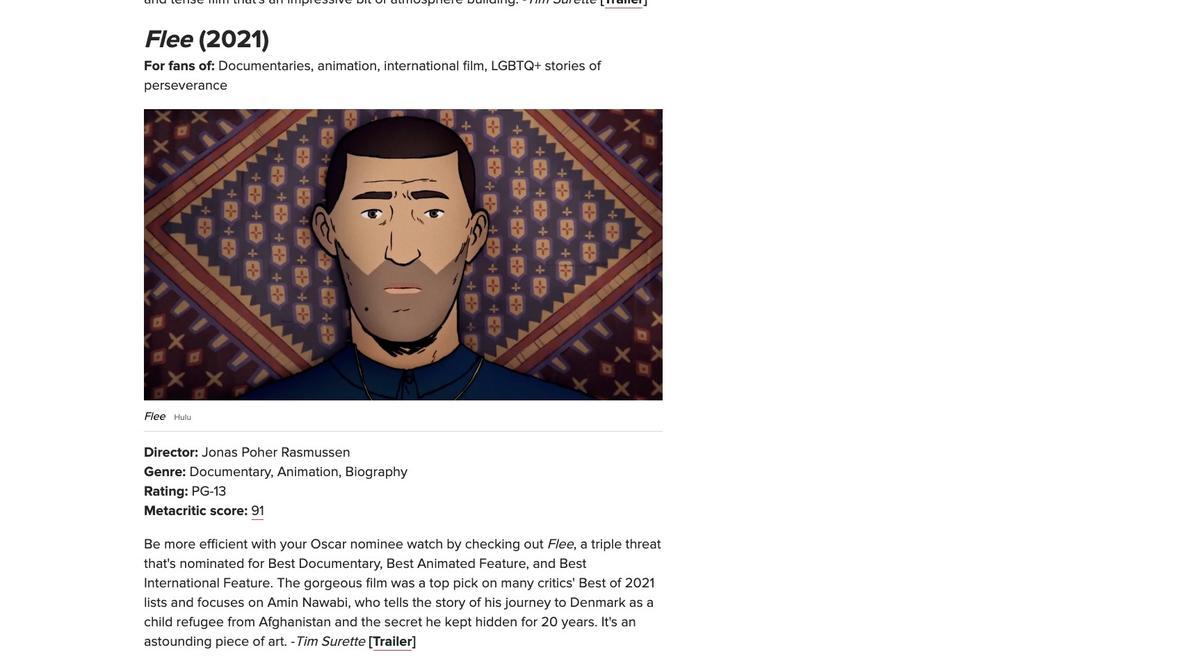 Task type: locate. For each thing, give the bounding box(es) containing it.
flee left hulu
[[144, 410, 165, 424]]

trailer link
[[373, 634, 412, 650]]

flee
[[144, 24, 192, 55], [144, 410, 165, 424], [547, 536, 574, 553]]

1 vertical spatial documentary,
[[299, 556, 383, 572]]

best
[[268, 556, 295, 572], [387, 556, 414, 572], [559, 556, 587, 572], [579, 575, 606, 592]]

for
[[248, 556, 264, 572], [521, 614, 538, 631]]

0 horizontal spatial for
[[248, 556, 264, 572]]

film,
[[463, 57, 488, 74]]

for down the with
[[248, 556, 264, 572]]

1 vertical spatial on
[[248, 595, 264, 611]]

0 horizontal spatial and
[[171, 595, 194, 611]]

denmark
[[570, 595, 626, 611]]

metacritic
[[144, 503, 206, 520]]

pick
[[453, 575, 478, 592]]

91 link
[[251, 503, 264, 520]]

and down international
[[171, 595, 194, 611]]

a right as
[[647, 595, 654, 611]]

perseverance
[[144, 77, 228, 94]]

for
[[144, 57, 165, 74]]

0 vertical spatial for
[[248, 556, 264, 572]]

the up [
[[361, 614, 381, 631]]

, a triple threat that's nominated for best documentary, best animated feature, and best international feature. the gorgeous film was a top pick on many critics' best of 2021 lists and focuses on amin nawabi, who tells the story of his journey to denmark as a child refugee from afghanistan and the secret he kept hidden for 20 years. it's an astounding piece of art. -
[[144, 536, 661, 650]]

1 horizontal spatial documentary,
[[299, 556, 383, 572]]

feature.
[[223, 575, 273, 592]]

of left his
[[469, 595, 481, 611]]

1 horizontal spatial the
[[412, 595, 432, 611]]

0 vertical spatial and
[[533, 556, 556, 572]]

on down the feature. on the left
[[248, 595, 264, 611]]

and down out on the bottom of page
[[533, 556, 556, 572]]

-
[[291, 634, 295, 650]]

documentary, inside director: jonas poher rasmussen genre: documentary, animation, biography rating: pg-13 metacritic score: 91
[[189, 464, 274, 481]]

0 vertical spatial the
[[412, 595, 432, 611]]

flee right out on the bottom of page
[[547, 536, 574, 553]]

tells
[[384, 595, 409, 611]]

and
[[533, 556, 556, 572], [171, 595, 194, 611], [335, 614, 358, 631]]

documentary, inside , a triple threat that's nominated for best documentary, best animated feature, and best international feature. the gorgeous film was a top pick on many critics' best of 2021 lists and focuses on amin nawabi, who tells the story of his journey to denmark as a child refugee from afghanistan and the secret he kept hidden for 20 years. it's an astounding piece of art. -
[[299, 556, 383, 572]]

hidden
[[475, 614, 518, 631]]

best up was
[[387, 556, 414, 572]]

1 horizontal spatial a
[[580, 536, 588, 553]]

the
[[277, 575, 300, 592]]

2021
[[625, 575, 655, 592]]

the
[[412, 595, 432, 611], [361, 614, 381, 631]]

1 vertical spatial flee
[[144, 410, 165, 424]]

documentary, up gorgeous
[[299, 556, 383, 572]]

director:
[[144, 444, 198, 461]]

0 vertical spatial documentary,
[[189, 464, 274, 481]]

20
[[541, 614, 558, 631]]

0 vertical spatial a
[[580, 536, 588, 553]]

tim surette [ trailer ]
[[295, 634, 416, 650]]

secret
[[384, 614, 422, 631]]

gorgeous
[[304, 575, 362, 592]]

1 horizontal spatial and
[[335, 614, 358, 631]]

of right stories
[[589, 57, 601, 74]]

flee up 'for fans of:'
[[144, 24, 192, 55]]

your
[[280, 536, 307, 553]]

91
[[251, 503, 264, 520]]

of inside "documentaries, animation, international film, lgbtq+ stories of perseverance"
[[589, 57, 601, 74]]

documentary,
[[189, 464, 274, 481], [299, 556, 383, 572]]

0 vertical spatial on
[[482, 575, 497, 592]]

1 horizontal spatial for
[[521, 614, 538, 631]]

refugee
[[176, 614, 224, 631]]

0 vertical spatial flee
[[144, 24, 192, 55]]

on
[[482, 575, 497, 592], [248, 595, 264, 611]]

more
[[164, 536, 196, 553]]

and up surette
[[335, 614, 358, 631]]

a right ,
[[580, 536, 588, 553]]

1 horizontal spatial on
[[482, 575, 497, 592]]

of
[[589, 57, 601, 74], [609, 575, 621, 592], [469, 595, 481, 611], [253, 634, 265, 650]]

fans
[[168, 57, 195, 74]]

amin
[[267, 595, 299, 611]]

threat
[[626, 536, 661, 553]]

triple
[[591, 536, 622, 553]]

international
[[144, 575, 220, 592]]

hulu
[[174, 412, 191, 422]]

critics'
[[538, 575, 575, 592]]

from
[[228, 614, 255, 631]]

a
[[580, 536, 588, 553], [419, 575, 426, 592], [647, 595, 654, 611]]

of left 2021
[[609, 575, 621, 592]]

animated
[[417, 556, 476, 572]]

biography
[[345, 464, 407, 481]]

2 horizontal spatial a
[[647, 595, 654, 611]]

to
[[555, 595, 567, 611]]

2 horizontal spatial and
[[533, 556, 556, 572]]

on up his
[[482, 575, 497, 592]]

flee for flee (2021)
[[144, 24, 192, 55]]

lists
[[144, 595, 167, 611]]

flee image
[[144, 109, 663, 401]]

for down journey at the bottom
[[521, 614, 538, 631]]

efficient
[[199, 536, 248, 553]]

1 vertical spatial and
[[171, 595, 194, 611]]

oscar
[[311, 536, 346, 553]]

0 horizontal spatial a
[[419, 575, 426, 592]]

director: jonas poher rasmussen genre: documentary, animation, biography rating: pg-13 metacritic score: 91
[[144, 444, 407, 520]]

best up 'denmark'
[[579, 575, 606, 592]]

1 vertical spatial for
[[521, 614, 538, 631]]

2 vertical spatial a
[[647, 595, 654, 611]]

out
[[524, 536, 544, 553]]

animation,
[[318, 57, 380, 74]]

astounding
[[144, 634, 212, 650]]

the up he
[[412, 595, 432, 611]]

piece
[[215, 634, 249, 650]]

years.
[[562, 614, 598, 631]]

1 vertical spatial the
[[361, 614, 381, 631]]

documentary, up 13
[[189, 464, 274, 481]]

documentaries, animation, international film, lgbtq+ stories of perseverance
[[144, 57, 601, 94]]

a left top
[[419, 575, 426, 592]]

1 vertical spatial a
[[419, 575, 426, 592]]

0 horizontal spatial documentary,
[[189, 464, 274, 481]]

jonas
[[202, 444, 238, 461]]

journey
[[505, 595, 551, 611]]

nominee
[[350, 536, 403, 553]]

flee (2021)
[[144, 24, 269, 55]]



Task type: describe. For each thing, give the bounding box(es) containing it.
with
[[251, 536, 276, 553]]

best down ,
[[559, 556, 587, 572]]

watch
[[407, 536, 443, 553]]

art.
[[268, 634, 287, 650]]

afghanistan
[[259, 614, 331, 631]]

,
[[574, 536, 577, 553]]

pg-
[[192, 483, 214, 500]]

score:
[[210, 503, 248, 520]]

nominated
[[180, 556, 244, 572]]

he
[[426, 614, 441, 631]]

as
[[629, 595, 643, 611]]

flee link
[[144, 24, 192, 55]]

rasmussen
[[281, 444, 350, 461]]

animation,
[[277, 464, 342, 481]]

[
[[369, 634, 373, 650]]

top
[[429, 575, 449, 592]]

feature,
[[479, 556, 529, 572]]

flee for flee
[[144, 410, 165, 424]]

many
[[501, 575, 534, 592]]

nawabi,
[[302, 595, 351, 611]]

for fans of:
[[144, 57, 215, 74]]

2 vertical spatial and
[[335, 614, 358, 631]]

trailer
[[373, 634, 412, 650]]

documentaries,
[[218, 57, 314, 74]]

it's
[[601, 614, 618, 631]]

]
[[412, 634, 416, 650]]

13
[[214, 483, 226, 500]]

genre:
[[144, 464, 186, 481]]

that's
[[144, 556, 176, 572]]

(2021)
[[199, 24, 269, 55]]

be
[[144, 536, 161, 553]]

by
[[447, 536, 462, 553]]

kept
[[445, 614, 472, 631]]

be more efficient with your oscar nominee watch by checking out flee
[[144, 536, 574, 553]]

poher
[[241, 444, 277, 461]]

international
[[384, 57, 459, 74]]

0 horizontal spatial the
[[361, 614, 381, 631]]

2 vertical spatial flee
[[547, 536, 574, 553]]

child
[[144, 614, 173, 631]]

best up the
[[268, 556, 295, 572]]

his
[[484, 595, 502, 611]]

surette
[[321, 634, 365, 650]]

rating:
[[144, 483, 188, 500]]

of left the art.
[[253, 634, 265, 650]]

film
[[366, 575, 387, 592]]

lgbtq+
[[491, 57, 541, 74]]

0 horizontal spatial on
[[248, 595, 264, 611]]

was
[[391, 575, 415, 592]]

stories
[[545, 57, 585, 74]]

tim
[[295, 634, 317, 650]]

of:
[[199, 57, 215, 74]]

who
[[355, 595, 381, 611]]

focuses
[[197, 595, 245, 611]]

checking
[[465, 536, 520, 553]]

an
[[621, 614, 636, 631]]

story
[[436, 595, 465, 611]]



Task type: vqa. For each thing, say whether or not it's contained in the screenshot.
KRISTEN WIIG, PALM ROYALE Image at the right of page
no



